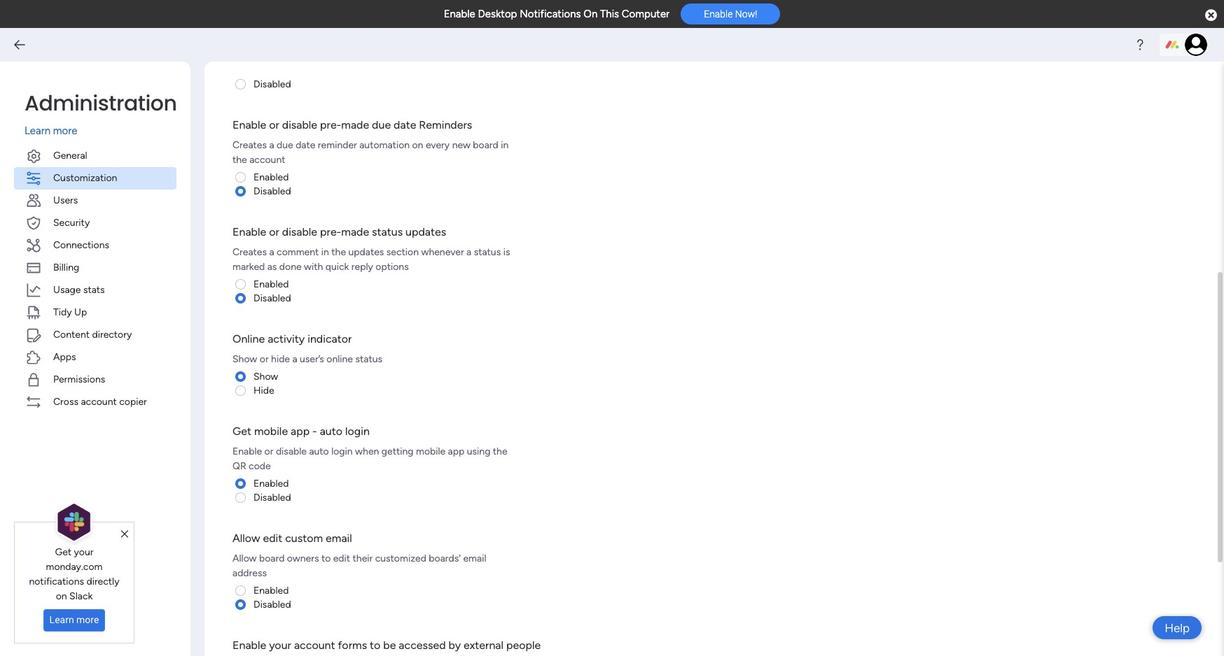 Task type: describe. For each thing, give the bounding box(es) containing it.
enable now!
[[704, 9, 757, 20]]

owners
[[287, 553, 319, 565]]

administration
[[25, 88, 177, 118]]

activity
[[268, 332, 305, 346]]

enable or disable pre-made status updates
[[232, 225, 446, 238]]

custom
[[285, 532, 323, 545]]

slack
[[69, 591, 93, 603]]

enable your account forms to be accessed by external people
[[232, 639, 541, 652]]

cross account copier
[[53, 396, 147, 408]]

your for get
[[74, 547, 93, 559]]

administration learn more
[[25, 88, 177, 137]]

user's
[[300, 353, 324, 365]]

allow edit custom email
[[232, 532, 352, 545]]

monday.com
[[46, 562, 103, 573]]

using
[[467, 446, 490, 458]]

kendall parks image
[[1185, 34, 1207, 56]]

date inside creates a due date reminder automation on every new board in the account
[[296, 139, 315, 151]]

the inside creates a due date reminder automation on every new board in the account
[[232, 154, 247, 166]]

hide
[[254, 385, 274, 397]]

0 vertical spatial login
[[345, 425, 370, 438]]

directly
[[86, 576, 119, 588]]

enable or disable pre-made due date reminders
[[232, 118, 472, 131]]

done
[[279, 261, 302, 273]]

disabled for allow edit custom email
[[254, 599, 291, 611]]

content directory
[[53, 329, 132, 341]]

section
[[386, 246, 419, 258]]

disable for enable or disable auto login when getting mobile app using the qr code
[[276, 446, 307, 458]]

1 vertical spatial account
[[81, 396, 117, 408]]

back to workspace image
[[13, 38, 27, 52]]

marked
[[232, 261, 265, 273]]

in inside creates a due date reminder automation on every new board in the account
[[501, 139, 509, 151]]

getting
[[382, 446, 414, 458]]

disable for enable or disable pre-made status updates
[[282, 225, 317, 238]]

or for enable or disable pre-made status updates
[[269, 225, 279, 238]]

board inside allow board owners to edit their customized boards' email address
[[259, 553, 285, 565]]

tidy up
[[53, 306, 87, 318]]

desktop
[[478, 8, 517, 20]]

by
[[449, 639, 461, 652]]

users
[[53, 194, 78, 206]]

dapulse close image
[[1205, 8, 1217, 22]]

0 vertical spatial mobile
[[254, 425, 288, 438]]

0 vertical spatial auto
[[320, 425, 342, 438]]

made for status
[[341, 225, 369, 238]]

whenever
[[421, 246, 464, 258]]

get for mobile
[[232, 425, 251, 438]]

usage stats
[[53, 284, 105, 296]]

status inside 'creates a comment in the updates section whenever a status is marked as done with quick reply options'
[[474, 246, 501, 258]]

2 vertical spatial status
[[355, 353, 382, 365]]

be
[[383, 639, 396, 652]]

0 vertical spatial edit
[[263, 532, 282, 545]]

enable or disable auto login when getting mobile app using the qr code
[[232, 446, 507, 472]]

learn inside administration learn more
[[25, 125, 50, 137]]

help button
[[1153, 617, 1202, 640]]

show or hide a user's online status
[[232, 353, 382, 365]]

apps
[[53, 351, 76, 363]]

enable desktop notifications on this computer
[[444, 8, 670, 20]]

permissions
[[53, 374, 105, 386]]

creates a comment in the updates section whenever a status is marked as done with quick reply options
[[232, 246, 510, 273]]

more inside "button"
[[76, 615, 99, 626]]

learn more button
[[43, 610, 105, 632]]

content
[[53, 329, 90, 341]]

get mobile app - auto login
[[232, 425, 370, 438]]

billing
[[53, 262, 79, 273]]

to inside allow board owners to edit their customized boards' email address
[[321, 553, 331, 565]]

0 vertical spatial updates
[[406, 225, 446, 238]]

on inside get your monday.com notifications directly on slack
[[56, 591, 67, 603]]

creates a due date reminder automation on every new board in the account
[[232, 139, 509, 166]]

every
[[426, 139, 450, 151]]

quick
[[326, 261, 349, 273]]

the inside 'creates a comment in the updates section whenever a status is marked as done with quick reply options'
[[331, 246, 346, 258]]

dapulse x slim image
[[121, 529, 128, 541]]

enabled for get mobile app - auto login
[[254, 478, 289, 490]]

disabled for get mobile app - auto login
[[254, 492, 291, 504]]

copier
[[119, 396, 147, 408]]

directory
[[92, 329, 132, 341]]

or for enable or disable pre-made due date reminders
[[269, 118, 279, 131]]

auto inside 'enable or disable auto login when getting mobile app using the qr code'
[[309, 446, 329, 458]]

is
[[503, 246, 510, 258]]

general
[[53, 150, 87, 161]]

the inside 'enable or disable auto login when getting mobile app using the qr code'
[[493, 446, 507, 458]]

creates for enable or disable pre-made due date reminders
[[232, 139, 267, 151]]

hide
[[271, 353, 290, 365]]

0 vertical spatial status
[[372, 225, 403, 238]]

enabled for enable or disable pre-made due date reminders
[[254, 171, 289, 183]]

with
[[304, 261, 323, 273]]

tidy
[[53, 306, 72, 318]]

allow for allow edit custom email
[[232, 532, 260, 545]]

boards'
[[429, 553, 461, 565]]

board inside creates a due date reminder automation on every new board in the account
[[473, 139, 498, 151]]

a right hide
[[292, 353, 297, 365]]

reply
[[351, 261, 373, 273]]

-
[[312, 425, 317, 438]]

on
[[584, 8, 598, 20]]

a inside creates a due date reminder automation on every new board in the account
[[269, 139, 274, 151]]

when
[[355, 446, 379, 458]]

options
[[376, 261, 409, 273]]

connections
[[53, 239, 109, 251]]

enable for enable your account forms to be accessed by external people
[[232, 639, 266, 652]]

show for show
[[254, 371, 278, 383]]

enabled for enable or disable pre-made status updates
[[254, 278, 289, 290]]

on inside creates a due date reminder automation on every new board in the account
[[412, 139, 423, 151]]

get for your
[[55, 547, 72, 559]]

1 disabled from the top
[[254, 78, 291, 90]]

usage
[[53, 284, 81, 296]]

learn more link
[[25, 123, 176, 139]]

people
[[506, 639, 541, 652]]

indicator
[[308, 332, 352, 346]]

now!
[[735, 9, 757, 20]]

online activity indicator
[[232, 332, 352, 346]]

help
[[1165, 622, 1190, 636]]

login inside 'enable or disable auto login when getting mobile app using the qr code'
[[331, 446, 353, 458]]



Task type: locate. For each thing, give the bounding box(es) containing it.
automation
[[359, 139, 410, 151]]

on left "every"
[[412, 139, 423, 151]]

2 pre- from the top
[[320, 225, 341, 238]]

mobile inside 'enable or disable auto login when getting mobile app using the qr code'
[[416, 446, 446, 458]]

a
[[269, 139, 274, 151], [269, 246, 274, 258], [466, 246, 471, 258], [292, 353, 297, 365]]

1 horizontal spatial get
[[232, 425, 251, 438]]

0 horizontal spatial on
[[56, 591, 67, 603]]

0 vertical spatial app
[[291, 425, 310, 438]]

edit left custom on the bottom left
[[263, 532, 282, 545]]

enable inside button
[[704, 9, 733, 20]]

1 vertical spatial email
[[463, 553, 486, 565]]

show down online
[[232, 353, 257, 365]]

allow
[[232, 532, 260, 545], [232, 553, 257, 565]]

1 horizontal spatial date
[[394, 118, 416, 131]]

3 enabled from the top
[[254, 478, 289, 490]]

reminder
[[318, 139, 357, 151]]

reminders
[[419, 118, 472, 131]]

stats
[[83, 284, 105, 296]]

disabled for enable or disable pre-made due date reminders
[[254, 185, 291, 197]]

enable for enable desktop notifications on this computer
[[444, 8, 475, 20]]

0 vertical spatial date
[[394, 118, 416, 131]]

1 horizontal spatial on
[[412, 139, 423, 151]]

enable for enable or disable pre-made due date reminders
[[232, 118, 266, 131]]

online
[[327, 353, 353, 365]]

0 horizontal spatial board
[[259, 553, 285, 565]]

1 horizontal spatial app
[[448, 446, 465, 458]]

0 horizontal spatial app
[[291, 425, 310, 438]]

customized
[[375, 553, 426, 565]]

allow inside allow board owners to edit their customized boards' email address
[[232, 553, 257, 565]]

disabled
[[254, 78, 291, 90], [254, 185, 291, 197], [254, 292, 291, 304], [254, 492, 291, 504], [254, 599, 291, 611]]

board
[[473, 139, 498, 151], [259, 553, 285, 565]]

help image
[[1133, 38, 1147, 52]]

1 pre- from the top
[[320, 118, 341, 131]]

updates
[[406, 225, 446, 238], [348, 246, 384, 258]]

1 vertical spatial mobile
[[416, 446, 446, 458]]

0 vertical spatial email
[[326, 532, 352, 545]]

app left the using
[[448, 446, 465, 458]]

as
[[267, 261, 277, 273]]

show up the hide
[[254, 371, 278, 383]]

new
[[452, 139, 471, 151]]

email up allow board owners to edit their customized boards' email address
[[326, 532, 352, 545]]

creates inside creates a due date reminder automation on every new board in the account
[[232, 139, 267, 151]]

1 vertical spatial updates
[[348, 246, 384, 258]]

0 horizontal spatial updates
[[348, 246, 384, 258]]

your for enable
[[269, 639, 291, 652]]

board right new
[[473, 139, 498, 151]]

0 vertical spatial board
[[473, 139, 498, 151]]

1 horizontal spatial the
[[331, 246, 346, 258]]

auto down "-"
[[309, 446, 329, 458]]

1 vertical spatial status
[[474, 246, 501, 258]]

pre- for due
[[320, 118, 341, 131]]

or inside 'enable or disable auto login when getting mobile app using the qr code'
[[264, 446, 273, 458]]

1 vertical spatial creates
[[232, 246, 267, 258]]

made
[[341, 118, 369, 131], [341, 225, 369, 238]]

made up 'creates a comment in the updates section whenever a status is marked as done with quick reply options'
[[341, 225, 369, 238]]

qr
[[232, 460, 246, 472]]

0 vertical spatial made
[[341, 118, 369, 131]]

login
[[345, 425, 370, 438], [331, 446, 353, 458]]

or for enable or disable auto login when getting mobile app using the qr code
[[264, 446, 273, 458]]

allow for allow board owners to edit their customized boards' email address
[[232, 553, 257, 565]]

1 vertical spatial to
[[370, 639, 380, 652]]

on down notifications
[[56, 591, 67, 603]]

creates for enable or disable pre-made status updates
[[232, 246, 267, 258]]

account inside creates a due date reminder automation on every new board in the account
[[249, 154, 285, 166]]

forms
[[338, 639, 367, 652]]

edit left their
[[333, 553, 350, 565]]

0 horizontal spatial email
[[326, 532, 352, 545]]

learn
[[25, 125, 50, 137], [49, 615, 74, 626]]

0 horizontal spatial due
[[277, 139, 293, 151]]

app
[[291, 425, 310, 438], [448, 446, 465, 458]]

more down slack
[[76, 615, 99, 626]]

0 horizontal spatial get
[[55, 547, 72, 559]]

0 vertical spatial disable
[[282, 118, 317, 131]]

notifications
[[520, 8, 581, 20]]

customization
[[53, 172, 117, 184]]

1 enabled from the top
[[254, 171, 289, 183]]

to
[[321, 553, 331, 565], [370, 639, 380, 652]]

0 horizontal spatial the
[[232, 154, 247, 166]]

notifications
[[29, 576, 84, 588]]

on
[[412, 139, 423, 151], [56, 591, 67, 603]]

due up automation
[[372, 118, 391, 131]]

0 vertical spatial allow
[[232, 532, 260, 545]]

edit
[[263, 532, 282, 545], [333, 553, 350, 565]]

up
[[74, 306, 87, 318]]

0 vertical spatial account
[[249, 154, 285, 166]]

1 vertical spatial more
[[76, 615, 99, 626]]

0 vertical spatial pre-
[[320, 118, 341, 131]]

1 vertical spatial date
[[296, 139, 315, 151]]

creates inside 'creates a comment in the updates section whenever a status is marked as done with quick reply options'
[[232, 246, 267, 258]]

1 vertical spatial disable
[[282, 225, 317, 238]]

due inside creates a due date reminder automation on every new board in the account
[[277, 139, 293, 151]]

pre- up reminder
[[320, 118, 341, 131]]

4 enabled from the top
[[254, 585, 289, 597]]

show
[[232, 353, 257, 365], [254, 371, 278, 383]]

app left "-"
[[291, 425, 310, 438]]

enabled
[[254, 171, 289, 183], [254, 278, 289, 290], [254, 478, 289, 490], [254, 585, 289, 597]]

get up qr at bottom left
[[232, 425, 251, 438]]

status
[[372, 225, 403, 238], [474, 246, 501, 258], [355, 353, 382, 365]]

learn down slack
[[49, 615, 74, 626]]

0 vertical spatial your
[[74, 547, 93, 559]]

2 vertical spatial disable
[[276, 446, 307, 458]]

0 horizontal spatial your
[[74, 547, 93, 559]]

updates up whenever
[[406, 225, 446, 238]]

0 horizontal spatial mobile
[[254, 425, 288, 438]]

your
[[74, 547, 93, 559], [269, 639, 291, 652]]

status up section
[[372, 225, 403, 238]]

2 creates from the top
[[232, 246, 267, 258]]

get
[[232, 425, 251, 438], [55, 547, 72, 559]]

pre-
[[320, 118, 341, 131], [320, 225, 341, 238]]

due left reminder
[[277, 139, 293, 151]]

1 vertical spatial edit
[[333, 553, 350, 565]]

0 vertical spatial to
[[321, 553, 331, 565]]

online
[[232, 332, 265, 346]]

0 vertical spatial get
[[232, 425, 251, 438]]

2 vertical spatial account
[[294, 639, 335, 652]]

this
[[600, 8, 619, 20]]

1 horizontal spatial board
[[473, 139, 498, 151]]

1 vertical spatial on
[[56, 591, 67, 603]]

show for show or hide a user's online status
[[232, 353, 257, 365]]

1 horizontal spatial account
[[249, 154, 285, 166]]

1 vertical spatial allow
[[232, 553, 257, 565]]

address
[[232, 568, 267, 579]]

2 disabled from the top
[[254, 185, 291, 197]]

0 horizontal spatial date
[[296, 139, 315, 151]]

accessed
[[399, 639, 446, 652]]

1 vertical spatial app
[[448, 446, 465, 458]]

1 creates from the top
[[232, 139, 267, 151]]

2 horizontal spatial account
[[294, 639, 335, 652]]

board up address
[[259, 553, 285, 565]]

allow board owners to edit their customized boards' email address
[[232, 553, 486, 579]]

login left when
[[331, 446, 353, 458]]

4 disabled from the top
[[254, 492, 291, 504]]

email
[[326, 532, 352, 545], [463, 553, 486, 565]]

2 enabled from the top
[[254, 278, 289, 290]]

1 vertical spatial your
[[269, 639, 291, 652]]

pre- for status
[[320, 225, 341, 238]]

login up when
[[345, 425, 370, 438]]

mobile up the code
[[254, 425, 288, 438]]

1 horizontal spatial updates
[[406, 225, 446, 238]]

1 vertical spatial show
[[254, 371, 278, 383]]

disable inside 'enable or disable auto login when getting mobile app using the qr code'
[[276, 446, 307, 458]]

app inside 'enable or disable auto login when getting mobile app using the qr code'
[[448, 446, 465, 458]]

1 vertical spatial get
[[55, 547, 72, 559]]

1 vertical spatial the
[[331, 246, 346, 258]]

email right the boards'
[[463, 553, 486, 565]]

1 vertical spatial made
[[341, 225, 369, 238]]

mobile
[[254, 425, 288, 438], [416, 446, 446, 458]]

1 horizontal spatial due
[[372, 118, 391, 131]]

0 vertical spatial due
[[372, 118, 391, 131]]

comment
[[277, 246, 319, 258]]

1 horizontal spatial in
[[501, 139, 509, 151]]

enable now! button
[[681, 4, 780, 25]]

status right online at the bottom of the page
[[355, 353, 382, 365]]

enabled for allow edit custom email
[[254, 585, 289, 597]]

1 vertical spatial pre-
[[320, 225, 341, 238]]

in
[[501, 139, 509, 151], [321, 246, 329, 258]]

disable for enable or disable pre-made due date reminders
[[282, 118, 317, 131]]

0 vertical spatial creates
[[232, 139, 267, 151]]

auto
[[320, 425, 342, 438], [309, 446, 329, 458]]

more inside administration learn more
[[53, 125, 77, 137]]

status left 'is'
[[474, 246, 501, 258]]

learn inside "button"
[[49, 615, 74, 626]]

enable inside 'enable or disable auto login when getting mobile app using the qr code'
[[232, 446, 262, 458]]

2 vertical spatial the
[[493, 446, 507, 458]]

1 vertical spatial learn
[[49, 615, 74, 626]]

their
[[353, 553, 373, 565]]

due
[[372, 118, 391, 131], [277, 139, 293, 151]]

disabled for enable or disable pre-made status updates
[[254, 292, 291, 304]]

cross
[[53, 396, 78, 408]]

0 vertical spatial more
[[53, 125, 77, 137]]

date up automation
[[394, 118, 416, 131]]

1 vertical spatial login
[[331, 446, 353, 458]]

0 horizontal spatial in
[[321, 246, 329, 258]]

enable for enable or disable auto login when getting mobile app using the qr code
[[232, 446, 262, 458]]

0 vertical spatial in
[[501, 139, 509, 151]]

to left be
[[370, 639, 380, 652]]

computer
[[622, 8, 670, 20]]

in up with
[[321, 246, 329, 258]]

1 horizontal spatial edit
[[333, 553, 350, 565]]

1 horizontal spatial mobile
[[416, 446, 446, 458]]

mobile right getting
[[416, 446, 446, 458]]

1 horizontal spatial your
[[269, 639, 291, 652]]

0 horizontal spatial account
[[81, 396, 117, 408]]

1 vertical spatial board
[[259, 553, 285, 565]]

your inside get your monday.com notifications directly on slack
[[74, 547, 93, 559]]

code
[[249, 460, 271, 472]]

more
[[53, 125, 77, 137], [76, 615, 99, 626]]

edit inside allow board owners to edit their customized boards' email address
[[333, 553, 350, 565]]

or for show or hide a user's online status
[[260, 353, 269, 365]]

date left reminder
[[296, 139, 315, 151]]

1 allow from the top
[[232, 532, 260, 545]]

updates inside 'creates a comment in the updates section whenever a status is marked as done with quick reply options'
[[348, 246, 384, 258]]

1 vertical spatial in
[[321, 246, 329, 258]]

5 disabled from the top
[[254, 599, 291, 611]]

0 vertical spatial on
[[412, 139, 423, 151]]

0 vertical spatial show
[[232, 353, 257, 365]]

1 made from the top
[[341, 118, 369, 131]]

a left reminder
[[269, 139, 274, 151]]

a up 'as'
[[269, 246, 274, 258]]

enable for enable or disable pre-made status updates
[[232, 225, 266, 238]]

creates
[[232, 139, 267, 151], [232, 246, 267, 258]]

disable
[[282, 118, 317, 131], [282, 225, 317, 238], [276, 446, 307, 458]]

1 vertical spatial due
[[277, 139, 293, 151]]

learn down administration
[[25, 125, 50, 137]]

auto right "-"
[[320, 425, 342, 438]]

made up reminder
[[341, 118, 369, 131]]

0 horizontal spatial edit
[[263, 532, 282, 545]]

1 vertical spatial auto
[[309, 446, 329, 458]]

security
[[53, 217, 90, 229]]

2 made from the top
[[341, 225, 369, 238]]

learn more
[[49, 615, 99, 626]]

updates up reply
[[348, 246, 384, 258]]

to right the owners
[[321, 553, 331, 565]]

enable for enable now!
[[704, 9, 733, 20]]

3 disabled from the top
[[254, 292, 291, 304]]

email inside allow board owners to edit their customized boards' email address
[[463, 553, 486, 565]]

get your monday.com notifications directly on slack
[[29, 547, 119, 603]]

get up monday.com in the left of the page
[[55, 547, 72, 559]]

2 horizontal spatial the
[[493, 446, 507, 458]]

more up the general at the top left of page
[[53, 125, 77, 137]]

in right new
[[501, 139, 509, 151]]

0 vertical spatial the
[[232, 154, 247, 166]]

a right whenever
[[466, 246, 471, 258]]

0 horizontal spatial to
[[321, 553, 331, 565]]

made for due
[[341, 118, 369, 131]]

1 horizontal spatial email
[[463, 553, 486, 565]]

2 allow from the top
[[232, 553, 257, 565]]

pre- up quick at left
[[320, 225, 341, 238]]

the
[[232, 154, 247, 166], [331, 246, 346, 258], [493, 446, 507, 458]]

external
[[464, 639, 504, 652]]

0 vertical spatial learn
[[25, 125, 50, 137]]

in inside 'creates a comment in the updates section whenever a status is marked as done with quick reply options'
[[321, 246, 329, 258]]

get inside get your monday.com notifications directly on slack
[[55, 547, 72, 559]]

1 horizontal spatial to
[[370, 639, 380, 652]]



Task type: vqa. For each thing, say whether or not it's contained in the screenshot.


